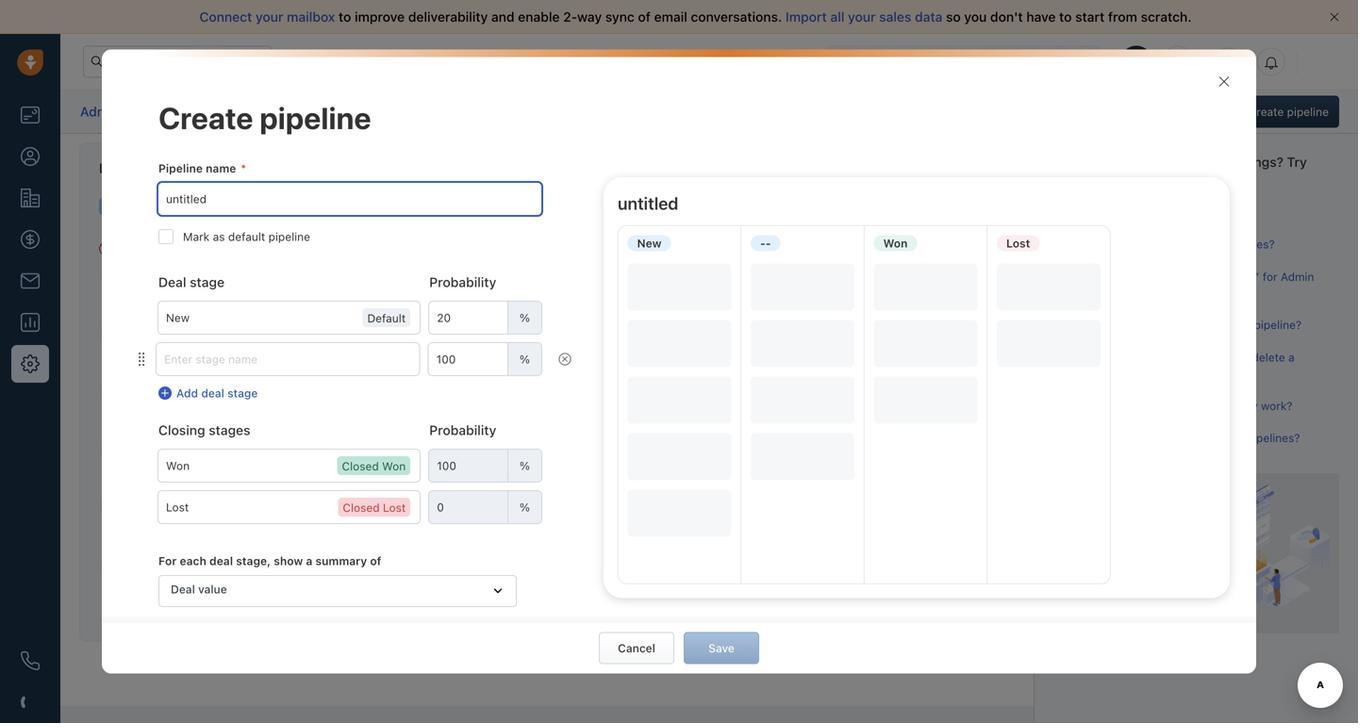 Task type: vqa. For each thing, say whether or not it's contained in the screenshot.
Probability : 20%
yes



Task type: locate. For each thing, give the bounding box(es) containing it.
how left 'create'
[[1073, 238, 1097, 251]]

deal inside popup button
[[171, 583, 195, 596]]

2 vertical spatial deal
[[171, 583, 195, 596]]

0 horizontal spatial and
[[492, 9, 515, 25]]

pipeline
[[148, 160, 197, 176], [159, 162, 203, 175]]

0 horizontal spatial lost
[[383, 502, 406, 515]]

enter stage name field up show
[[159, 492, 420, 524]]

deal up how to mark a pipeline as "default" for admin activities? "link" at the top
[[1196, 238, 1219, 251]]

what are stale deals? how do they work? link
[[1073, 400, 1293, 413]]

-
[[761, 237, 766, 250], [766, 237, 771, 250]]

for
[[159, 555, 177, 568]]

0 vertical spatial default
[[99, 160, 144, 176]]

stale for after
[[161, 240, 186, 254]]

how up the activities?
[[1073, 270, 1097, 283]]

closed down closed won
[[343, 502, 380, 515]]

closing stages
[[159, 423, 251, 439]]

80%
[[179, 543, 204, 556]]

you right so
[[965, 9, 987, 25]]

admin
[[80, 104, 120, 119], [1282, 270, 1315, 283]]

closed for closed won
[[342, 460, 379, 473]]

0 vertical spatial days
[[944, 55, 967, 67]]

1 horizontal spatial default
[[228, 230, 265, 244]]

1 vertical spatial set
[[1114, 432, 1130, 445]]

pipelines?
[[1196, 205, 1249, 219], [1222, 238, 1276, 251], [1247, 432, 1301, 445]]

save
[[709, 642, 735, 655]]

pipeline inside what happens to deals when you delete a pipeline or downgrade plans?
[[1073, 367, 1115, 380]]

1 vertical spatial deal
[[159, 275, 186, 290]]

and right the up
[[1150, 432, 1170, 445]]

Enter a name field
[[159, 183, 542, 215]]

stale right go
[[161, 240, 186, 254]]

to left 'create'
[[1100, 238, 1111, 251]]

after
[[190, 240, 215, 254]]

pipelines? up how to create multiple deal pipelines? link
[[1196, 205, 1249, 219]]

to up the activities?
[[1100, 270, 1111, 283]]

1 vertical spatial admin
[[1282, 270, 1315, 283]]

: left '30%'
[[173, 367, 176, 380]]

0 horizontal spatial days
[[235, 240, 260, 254]]

connect your mailbox link
[[200, 9, 339, 25]]

you
[[965, 9, 987, 25], [1230, 351, 1250, 364]]

admin left settings
[[80, 104, 120, 119]]

1 vertical spatial default
[[368, 312, 406, 325]]

as for marked
[[168, 200, 181, 213]]

import
[[786, 9, 827, 25]]

1 vertical spatial a
[[1289, 351, 1295, 364]]

container_wx8msf4aqz5i3rn1 image
[[1218, 75, 1232, 88], [159, 387, 172, 400], [492, 585, 505, 599]]

pipeline?
[[1255, 319, 1302, 332]]

probability : 100%
[[114, 601, 209, 614]]

of
[[638, 9, 651, 25], [370, 555, 382, 568]]

2 % from the top
[[520, 353, 530, 366]]

default for default pipeline
[[99, 160, 144, 176]]

admin settings link
[[79, 97, 176, 127]]

2 horizontal spatial your
[[1196, 154, 1224, 170]]

how left do
[[1192, 400, 1215, 413]]

how for can
[[1073, 319, 1097, 332]]

pipeline inside how to mark a pipeline as "default" for admin activities?
[[1153, 270, 1195, 283]]

a right mark
[[1143, 270, 1150, 283]]

as inside how to mark a pipeline as "default" for admin activities?
[[1198, 270, 1210, 283]]

1 horizontal spatial of
[[638, 9, 651, 25]]

1 : from the top
[[173, 309, 176, 322]]

:
[[173, 309, 176, 322], [173, 367, 176, 380], [173, 426, 176, 439], [173, 484, 176, 497], [173, 543, 176, 556], [173, 601, 176, 614]]

3 : from the top
[[173, 426, 176, 439]]

default
[[99, 160, 144, 176], [368, 312, 406, 325]]

1 vertical spatial stage
[[228, 387, 258, 400]]

1 horizontal spatial set
[[1155, 319, 1171, 332]]

1 vertical spatial lost
[[383, 502, 406, 515]]

2 horizontal spatial a
[[1289, 351, 1295, 364]]

0 horizontal spatial won
[[382, 460, 406, 473]]

0 vertical spatial admin
[[80, 104, 120, 119]]

deals
[[1167, 351, 1195, 364]]

0 horizontal spatial of
[[370, 555, 382, 568]]

and left enable
[[492, 9, 515, 25]]

multiple up 'create'
[[1124, 205, 1167, 219]]

of right summary
[[370, 555, 382, 568]]

users
[[1100, 319, 1129, 332]]

1 vertical spatial container_wx8msf4aqz5i3rn1 image
[[159, 387, 172, 400]]

1 vertical spatial are
[[1104, 400, 1121, 413]]

1 horizontal spatial you
[[1230, 351, 1250, 364]]

1 horizontal spatial won
[[884, 237, 908, 250]]

as right mark
[[213, 230, 225, 244]]

for each deal stage, show a summary of
[[159, 555, 382, 568]]

as right marked on the top left of page
[[168, 200, 181, 213]]

None field
[[430, 302, 542, 334], [429, 344, 542, 376], [430, 450, 542, 482], [430, 492, 542, 524], [430, 302, 542, 334], [429, 344, 542, 376], [430, 450, 542, 482], [430, 492, 542, 524]]

1 horizontal spatial and
[[1150, 432, 1170, 445]]

% for default
[[520, 312, 530, 325]]

0 horizontal spatial container_wx8msf4aqz5i3rn1 image
[[136, 353, 147, 366]]

enter stage name field for closed won
[[159, 450, 420, 482]]

create pipeline link
[[435, 144, 769, 633]]

you right when
[[1230, 351, 1250, 364]]

0 vertical spatial what
[[1073, 205, 1101, 219]]

1 vertical spatial as
[[213, 230, 225, 244]]

default for marked
[[184, 200, 221, 213]]

probability : 60%
[[114, 484, 204, 497]]

1 vertical spatial pipelines?
[[1222, 238, 1276, 251]]

what
[[1073, 205, 1101, 219], [1073, 351, 1101, 364], [1073, 400, 1101, 413]]

closed
[[342, 460, 379, 473], [343, 502, 380, 515]]

2 horizontal spatial as
[[1198, 270, 1210, 283]]

0 horizontal spatial default
[[99, 160, 144, 176]]

container_wx8msf4aqz5i3rn1 image
[[136, 353, 147, 366], [559, 353, 572, 366]]

set left the up
[[1114, 432, 1130, 445]]

what's new image
[[1222, 56, 1235, 69]]

0 vertical spatial and
[[492, 9, 515, 25]]

1 horizontal spatial container_wx8msf4aqz5i3rn1 image
[[559, 353, 572, 366]]

stale for deals?
[[1124, 400, 1150, 413]]

resources:
[[1092, 173, 1158, 188]]

send email image
[[1172, 54, 1185, 70]]

sales
[[880, 9, 912, 25]]

0 horizontal spatial stale
[[161, 240, 186, 254]]

2-
[[564, 9, 578, 25]]

: left 60%
[[173, 484, 176, 497]]

set right can
[[1155, 319, 1171, 332]]

2 horizontal spatial create pipeline
[[1249, 105, 1330, 118]]

1 horizontal spatial default
[[368, 312, 406, 325]]

are down resources:
[[1104, 205, 1121, 219]]

a right show
[[306, 555, 313, 568]]

mark as default pipeline
[[183, 230, 310, 244]]

admin inside how to mark a pipeline as "default" for admin activities?
[[1282, 270, 1315, 283]]

1 vertical spatial days
[[235, 240, 260, 254]]

days right '30'
[[235, 240, 260, 254]]

1 horizontal spatial container_wx8msf4aqz5i3rn1 image
[[492, 585, 505, 599]]

0 horizontal spatial create pipeline
[[159, 100, 371, 136]]

1 vertical spatial stale
[[1124, 400, 1150, 413]]

try
[[1288, 154, 1308, 170]]

your left 'settings?'
[[1196, 154, 1224, 170]]

what for what are multiple deal pipelines?
[[1073, 205, 1101, 219]]

1 vertical spatial closed
[[343, 502, 380, 515]]

1 horizontal spatial your
[[848, 9, 876, 25]]

how to create multiple deal pipelines?
[[1073, 238, 1276, 251]]

deal left go
[[117, 240, 141, 254]]

what left "deals?"
[[1073, 400, 1101, 413]]

2 vertical spatial container_wx8msf4aqz5i3rn1 image
[[492, 585, 505, 599]]

stage up stages
[[228, 387, 258, 400]]

a inside how to mark a pipeline as "default" for admin activities?
[[1143, 270, 1150, 283]]

2 are from the top
[[1104, 400, 1121, 413]]

1 vertical spatial default
[[228, 230, 265, 244]]

0 vertical spatial stage
[[190, 275, 225, 290]]

: for 40%
[[173, 426, 176, 439]]

closed up closed lost
[[342, 460, 379, 473]]

deal stage
[[159, 275, 225, 290]]

1 horizontal spatial lost
[[1007, 237, 1031, 250]]

0 vertical spatial container_wx8msf4aqz5i3rn1 image
[[1218, 75, 1232, 88]]

deal up 'how to create multiple deal pipelines?'
[[1170, 205, 1192, 219]]

to left the up
[[1100, 432, 1111, 445]]

are
[[1104, 205, 1121, 219], [1104, 400, 1121, 413]]

as for mark
[[213, 230, 225, 244]]

0 vertical spatial lost
[[1007, 237, 1031, 250]]

default right after
[[228, 230, 265, 244]]

show
[[274, 555, 303, 568]]

phone element
[[11, 643, 49, 680]]

default for default
[[368, 312, 406, 325]]

from
[[1109, 9, 1138, 25]]

pipeline
[[260, 100, 371, 136], [1288, 105, 1330, 118], [224, 200, 266, 213], [269, 230, 310, 244], [1153, 270, 1195, 283], [1073, 367, 1115, 380], [601, 423, 636, 434]]

: for 60%
[[173, 484, 176, 497]]

multiple down what are multiple deal pipelines? at the right top of page
[[1151, 238, 1193, 251]]

for
[[1263, 270, 1278, 283]]

0 vertical spatial stale
[[161, 240, 186, 254]]

days right 21
[[944, 55, 967, 67]]

what are stale deals? how do they work?
[[1073, 400, 1293, 413]]

: left the 40%
[[173, 426, 176, 439]]

1 vertical spatial and
[[1150, 432, 1170, 445]]

1 what from the top
[[1073, 205, 1101, 219]]

settings
[[123, 104, 175, 119]]

connect
[[200, 9, 252, 25]]

5 : from the top
[[173, 543, 176, 556]]

in
[[918, 55, 926, 67]]

1 horizontal spatial days
[[944, 55, 967, 67]]

deal up probability : 20%
[[159, 275, 186, 290]]

closed lost
[[343, 502, 406, 515]]

: left 100%
[[173, 601, 176, 614]]

deal right each
[[210, 555, 233, 568]]

: for 100%
[[173, 601, 176, 614]]

6 : from the top
[[173, 601, 176, 614]]

1 are from the top
[[1104, 205, 1121, 219]]

what left happens
[[1073, 351, 1101, 364]]

to right mailbox
[[339, 9, 351, 25]]

2 vertical spatial what
[[1073, 400, 1101, 413]]

0 horizontal spatial you
[[965, 9, 987, 25]]

as left "default"
[[1198, 270, 1210, 283]]

1 horizontal spatial admin
[[1282, 270, 1315, 283]]

deal right add
[[201, 387, 224, 400]]

what inside what happens to deals when you delete a pipeline or downgrade plans?
[[1073, 351, 1101, 364]]

lost
[[1007, 237, 1031, 250], [383, 502, 406, 515]]

default up % button
[[368, 312, 406, 325]]

deal for deal go stale after 30 days
[[117, 240, 141, 254]]

how to mark a pipeline as "default" for admin activities? link
[[1073, 270, 1315, 300]]

2 - from the left
[[766, 237, 771, 250]]

0 vertical spatial closed
[[342, 460, 379, 473]]

how inside how to mark a pipeline as "default" for admin activities?
[[1073, 270, 1097, 283]]

0 horizontal spatial as
[[168, 200, 181, 213]]

1 vertical spatial won
[[382, 460, 406, 473]]

downgrade
[[1132, 367, 1192, 380]]

enter stage name field up % button
[[159, 302, 420, 334]]

0 horizontal spatial stage
[[190, 275, 225, 290]]

1 vertical spatial multiple
[[1151, 238, 1193, 251]]

how left users
[[1073, 319, 1097, 332]]

stale up the up
[[1124, 400, 1150, 413]]

0 vertical spatial are
[[1104, 205, 1121, 219]]

deal value
[[171, 583, 227, 596]]

2 : from the top
[[173, 367, 176, 380]]

0 vertical spatial deal
[[117, 240, 141, 254]]

days for deal go stale after 30 days
[[235, 240, 260, 254]]

2 what from the top
[[1073, 351, 1101, 364]]

0 vertical spatial a
[[1143, 270, 1150, 283]]

your
[[256, 9, 283, 25], [848, 9, 876, 25], [1196, 154, 1224, 170]]

: for 20%
[[173, 309, 176, 322]]

deal for deal stage
[[159, 275, 186, 290]]

deliverability
[[408, 9, 488, 25]]

and
[[492, 9, 515, 25], [1150, 432, 1170, 445]]

1 vertical spatial what
[[1073, 351, 1101, 364]]

create pipeline inside button
[[1249, 105, 1330, 118]]

: left 80%
[[173, 543, 176, 556]]

0 horizontal spatial default
[[184, 200, 221, 213]]

2 horizontal spatial create
[[1249, 105, 1285, 118]]

1 horizontal spatial stage
[[228, 387, 258, 400]]

1 horizontal spatial a
[[1143, 270, 1150, 283]]

1 % from the top
[[520, 312, 530, 325]]

as
[[168, 200, 181, 213], [213, 230, 225, 244], [1198, 270, 1210, 283]]

a right delete
[[1289, 351, 1295, 364]]

default up marked on the top left of page
[[99, 160, 144, 176]]

to up downgrade
[[1153, 351, 1164, 364]]

save button
[[684, 633, 760, 665]]

30%
[[179, 367, 204, 380]]

4 : from the top
[[173, 484, 176, 497]]

30
[[218, 240, 232, 254]]

enter stage name field down stages
[[159, 450, 420, 482]]

1 horizontal spatial as
[[213, 230, 225, 244]]

2 vertical spatial a
[[306, 555, 313, 568]]

% inside button
[[520, 353, 530, 366]]

1 vertical spatial of
[[370, 555, 382, 568]]

2 vertical spatial pipelines?
[[1247, 432, 1301, 445]]

happens
[[1104, 351, 1150, 364]]

what down these
[[1073, 205, 1101, 219]]

how users can set their preferred pipeline?
[[1073, 319, 1302, 332]]

deal up 100%
[[171, 583, 195, 596]]

stage down after
[[190, 275, 225, 290]]

of right sync at the top of page
[[638, 9, 651, 25]]

weighted
[[1195, 432, 1244, 445]]

0 vertical spatial as
[[168, 200, 181, 213]]

days for your trial ends in 21 days
[[944, 55, 967, 67]]

%
[[520, 312, 530, 325], [520, 353, 530, 366], [520, 460, 530, 473], [520, 501, 530, 514]]

enter stage name field for default
[[159, 302, 420, 334]]

: left 20%
[[173, 309, 176, 322]]

1 horizontal spatial stale
[[1124, 400, 1150, 413]]

Enter stage name field
[[159, 302, 420, 334], [157, 344, 420, 376], [159, 450, 420, 482], [159, 492, 420, 524]]

3 % from the top
[[520, 460, 530, 473]]

3 what from the top
[[1073, 400, 1101, 413]]

stage
[[190, 275, 225, 290], [228, 387, 258, 400]]

1 vertical spatial you
[[1230, 351, 1250, 364]]

deal value button
[[159, 576, 517, 608]]

mailbox
[[287, 9, 335, 25]]

your right the all
[[848, 9, 876, 25]]

so
[[947, 9, 961, 25]]

default for mark
[[228, 230, 265, 244]]

0 vertical spatial default
[[184, 200, 221, 213]]

pipelines? down work?
[[1247, 432, 1301, 445]]

enable
[[518, 9, 560, 25]]

enter stage name field up add deal stage at left
[[157, 344, 420, 376]]

plans
[[1046, 55, 1076, 68]]

probability inside qualification probability : 30%
[[114, 367, 170, 380]]

4 % from the top
[[520, 501, 530, 514]]

0 horizontal spatial your
[[256, 9, 283, 25]]

what for what happens to deals when you delete a pipeline or downgrade plans?
[[1073, 351, 1101, 364]]

pipelines? up "default"
[[1222, 238, 1276, 251]]

admin right for
[[1282, 270, 1315, 283]]

your left mailbox
[[256, 9, 283, 25]]

0 vertical spatial pipelines?
[[1196, 205, 1249, 219]]

deal go stale after 30 days
[[117, 240, 260, 254]]

2 vertical spatial as
[[1198, 270, 1210, 283]]

0 horizontal spatial admin
[[80, 104, 120, 119]]

how left the up
[[1073, 432, 1097, 445]]

default up mark
[[184, 200, 221, 213]]

are down "or" at the right of page
[[1104, 400, 1121, 413]]

days
[[944, 55, 967, 67], [235, 240, 260, 254]]

are for multiple
[[1104, 205, 1121, 219]]



Task type: describe. For each thing, give the bounding box(es) containing it.
these
[[1054, 173, 1089, 188]]

qualification probability : 30%
[[114, 348, 204, 380]]

work?
[[1262, 400, 1293, 413]]

1 horizontal spatial create pipeline
[[568, 423, 636, 434]]

create pipeline button
[[1239, 96, 1340, 128]]

20%
[[179, 309, 203, 322]]

to left 'start'
[[1060, 9, 1073, 25]]

do
[[1219, 400, 1232, 413]]

0 horizontal spatial set
[[1114, 432, 1130, 445]]

enter stage name field for closed lost
[[159, 492, 420, 524]]

close image
[[1331, 12, 1340, 22]]

how users can set their preferred pipeline? link
[[1073, 319, 1302, 332]]

marked as default pipeline
[[126, 200, 266, 213]]

what are multiple deal pipelines?
[[1073, 205, 1249, 219]]

closing
[[159, 423, 205, 439]]

start
[[1076, 9, 1105, 25]]

Search your CRM... text field
[[83, 46, 272, 78]]

create
[[1114, 238, 1147, 251]]

when
[[1199, 351, 1227, 364]]

your trial ends in 21 days
[[843, 55, 967, 67]]

cancel button
[[599, 633, 675, 665]]

what happens to deals when you delete a pipeline or downgrade plans? link
[[1073, 351, 1295, 380]]

pipeline inside button
[[1288, 105, 1330, 118]]

0 vertical spatial multiple
[[1124, 205, 1167, 219]]

plans?
[[1195, 367, 1229, 380]]

improve
[[355, 9, 405, 25]]

stages
[[209, 423, 251, 439]]

how for set
[[1073, 432, 1097, 445]]

activities?
[[1073, 286, 1127, 300]]

0 vertical spatial you
[[965, 9, 987, 25]]

how for mark
[[1073, 270, 1097, 283]]

explore plans link
[[992, 50, 1086, 73]]

marked
[[126, 200, 165, 213]]

qualification
[[114, 348, 190, 364]]

deal for deal value
[[171, 583, 195, 596]]

explore
[[1002, 55, 1043, 68]]

go
[[144, 240, 158, 254]]

what happens to deals when you delete a pipeline or downgrade plans?
[[1073, 351, 1295, 380]]

new
[[637, 237, 662, 250]]

2 container_wx8msf4aqz5i3rn1 image from the left
[[559, 353, 572, 366]]

use
[[1173, 432, 1192, 445]]

are for stale
[[1104, 400, 1121, 413]]

help
[[1091, 154, 1118, 170]]

0 vertical spatial won
[[884, 237, 908, 250]]

they
[[1235, 400, 1259, 413]]

% for closed won
[[520, 460, 530, 473]]

pipelines
[[214, 103, 270, 118]]

how to mark a pipeline as "default" for admin activities?
[[1073, 270, 1315, 300]]

closed for closed lost
[[343, 502, 380, 515]]

your inside need help configuring your settings? try these resources:
[[1196, 154, 1224, 170]]

connect your mailbox to improve deliverability and enable 2-way sync of email conversations. import all your sales data so you don't have to start from scratch.
[[200, 9, 1192, 25]]

default pipeline
[[99, 160, 197, 176]]

how to create multiple deal pipelines? link
[[1073, 238, 1276, 251]]

all
[[831, 9, 845, 25]]

% button
[[136, 344, 579, 376]]

: inside qualification probability : 30%
[[173, 367, 176, 380]]

deals?
[[1153, 400, 1189, 413]]

mark
[[183, 230, 210, 244]]

ends
[[891, 55, 915, 67]]

% for closed lost
[[520, 501, 530, 514]]

delete
[[1253, 351, 1286, 364]]

0 horizontal spatial a
[[306, 555, 313, 568]]

: inside negotiation probability : 80%
[[173, 543, 176, 556]]

what for what are stale deals? how do they work?
[[1073, 400, 1101, 413]]

you inside what happens to deals when you delete a pipeline or downgrade plans?
[[1230, 351, 1250, 364]]

how for create
[[1073, 238, 1097, 251]]

settings?
[[1227, 154, 1284, 170]]

mark
[[1114, 270, 1140, 283]]

what are multiple deal pipelines? link
[[1073, 205, 1249, 219]]

pipeline up marked as default pipeline in the left top of the page
[[148, 160, 197, 176]]

untitled
[[618, 194, 679, 214]]

0 vertical spatial of
[[638, 9, 651, 25]]

pipeline name *
[[159, 162, 246, 175]]

each
[[180, 555, 207, 568]]

0 horizontal spatial container_wx8msf4aqz5i3rn1 image
[[159, 387, 172, 400]]

can
[[1132, 319, 1151, 332]]

0 horizontal spatial create
[[159, 100, 253, 136]]

explore plans
[[1002, 55, 1076, 68]]

100%
[[179, 601, 209, 614]]

scratch.
[[1142, 9, 1192, 25]]

container_wx8msf4aqz5i3rn1 image inside deal value popup button
[[492, 585, 505, 599]]

0 vertical spatial set
[[1155, 319, 1171, 332]]

1 - from the left
[[761, 237, 766, 250]]

import all your sales data link
[[786, 9, 947, 25]]

40%
[[179, 426, 204, 439]]

admin settings
[[80, 104, 175, 119]]

data
[[915, 9, 943, 25]]

1 horizontal spatial create
[[568, 423, 598, 434]]

a inside what happens to deals when you delete a pipeline or downgrade plans?
[[1289, 351, 1295, 364]]

*
[[241, 162, 246, 175]]

60%
[[179, 484, 204, 497]]

sync
[[606, 9, 635, 25]]

value
[[198, 583, 227, 596]]

to inside how to mark a pipeline as "default" for admin activities?
[[1100, 270, 1111, 283]]

--
[[761, 237, 771, 250]]

your
[[843, 55, 866, 67]]

cancel
[[618, 642, 656, 655]]

negotiation probability : 80%
[[114, 524, 204, 556]]

probability : 20%
[[114, 309, 203, 322]]

21
[[929, 55, 941, 67]]

conversations.
[[691, 9, 783, 25]]

add
[[176, 387, 198, 400]]

have
[[1027, 9, 1056, 25]]

stage,
[[236, 555, 271, 568]]

add deal stage
[[176, 387, 258, 400]]

1 container_wx8msf4aqz5i3rn1 image from the left
[[136, 353, 147, 366]]

summary
[[316, 555, 367, 568]]

phone image
[[21, 652, 40, 671]]

up
[[1133, 432, 1147, 445]]

how to set up and use weighted pipelines? link
[[1073, 432, 1301, 445]]

how to set up and use weighted pipelines?
[[1073, 432, 1301, 445]]

to inside what happens to deals when you delete a pipeline or downgrade plans?
[[1153, 351, 1164, 364]]

"default"
[[1213, 270, 1260, 283]]

create inside button
[[1249, 105, 1285, 118]]

pipeline left name
[[159, 162, 203, 175]]

2 horizontal spatial container_wx8msf4aqz5i3rn1 image
[[1218, 75, 1232, 88]]

probability inside negotiation probability : 80%
[[114, 543, 170, 556]]

or
[[1118, 367, 1129, 380]]



